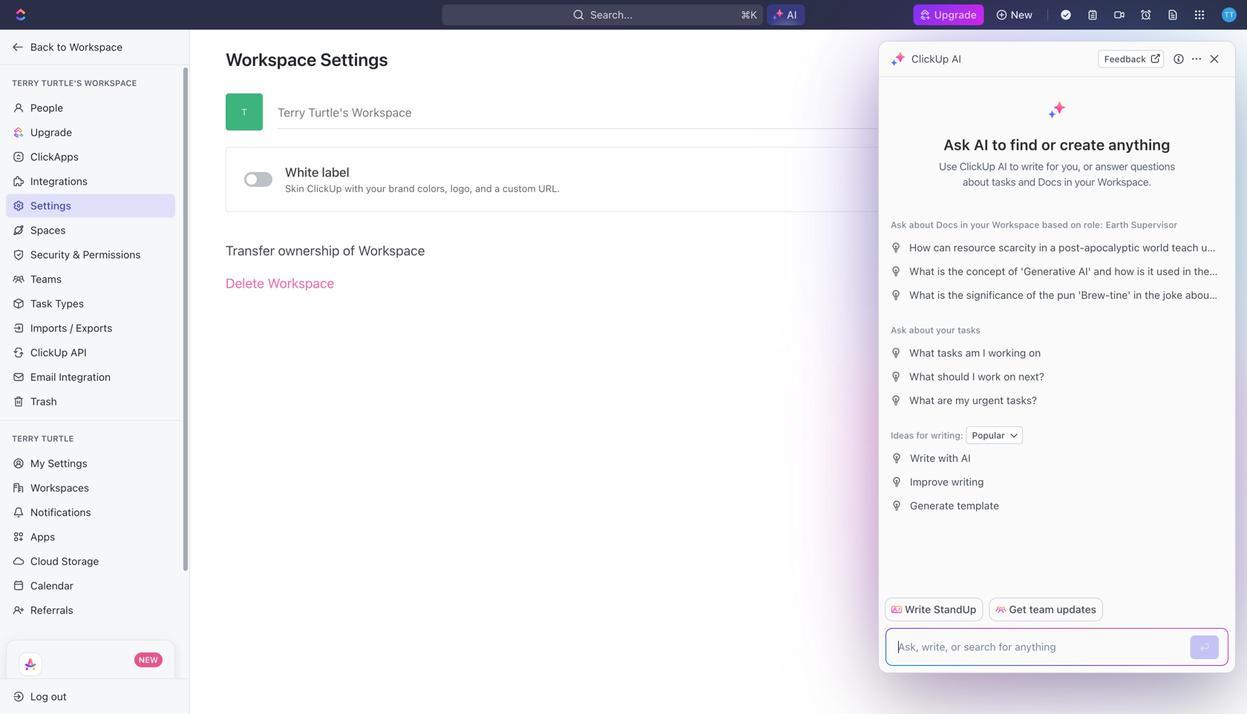 Task type: vqa. For each thing, say whether or not it's contained in the screenshot.
left business time icon
no



Task type: locate. For each thing, give the bounding box(es) containing it.
new inside button
[[1011, 9, 1033, 21]]

0 vertical spatial new
[[1011, 9, 1033, 21]]

clickup ai
[[912, 53, 961, 65]]

with down label at the left of the page
[[345, 183, 363, 194]]

colors,
[[417, 183, 448, 194]]

to left write
[[1010, 160, 1019, 173]]

1 vertical spatial i
[[972, 371, 975, 383]]

about left b
[[1216, 242, 1243, 254]]

0 horizontal spatial on
[[1004, 371, 1016, 383]]

tasks down find
[[992, 176, 1016, 188]]

2 vertical spatial of
[[1027, 289, 1036, 301]]

1 vertical spatial with
[[938, 452, 958, 465]]

1 vertical spatial on
[[1029, 347, 1041, 359]]

in right used
[[1183, 265, 1191, 278]]

to right "back"
[[57, 41, 66, 53]]

0 horizontal spatial to
[[57, 41, 66, 53]]

1 horizontal spatial a
[[1050, 242, 1056, 254]]

0 horizontal spatial new
[[139, 656, 158, 666]]

0 horizontal spatial upgrade
[[30, 126, 72, 138]]

your left brand on the left top of the page
[[366, 183, 386, 194]]

5 what from the top
[[909, 395, 935, 407]]

1 horizontal spatial upgrade link
[[914, 4, 984, 25]]

in inside ask ai to find or create anything use clickup ai to write for you, or answer questions about tasks and docs in your workspace.
[[1064, 176, 1072, 188]]

upgrade up 'clickapps'
[[30, 126, 72, 138]]

a left the post-
[[1050, 242, 1056, 254]]

i inside what tasks am i working on button
[[983, 347, 986, 359]]

workspace up people link
[[84, 78, 137, 88]]

the left the joke
[[1145, 289, 1160, 301]]

0 horizontal spatial or
[[1042, 136, 1056, 153]]

delete workspace button
[[226, 267, 334, 300]]

calendar link
[[6, 575, 175, 598]]

with down writing:
[[938, 452, 958, 465]]

0 vertical spatial for
[[1046, 160, 1059, 173]]

i left the work
[[972, 371, 975, 383]]

workspace up scarcity at right
[[992, 220, 1040, 230]]

2 horizontal spatial of
[[1027, 289, 1036, 301]]

1 vertical spatial new
[[139, 656, 158, 666]]

what tasks am i working on
[[909, 347, 1041, 359]]

tt button
[[1218, 3, 1241, 27]]

i right am
[[983, 347, 986, 359]]

back to workspace
[[30, 41, 123, 53]]

imports / exports link
[[6, 317, 175, 340]]

0 vertical spatial docs
[[1038, 176, 1062, 188]]

my
[[955, 395, 970, 407]]

people
[[30, 102, 63, 114]]

0 vertical spatial upgrade link
[[914, 4, 984, 25]]

am
[[966, 347, 980, 359]]

0 vertical spatial on
[[1071, 220, 1081, 230]]

popular
[[972, 431, 1005, 441]]

1 horizontal spatial upgrade
[[934, 9, 977, 21]]

your up what tasks am i working on
[[936, 325, 955, 336]]

context
[[1212, 265, 1247, 278]]

1 vertical spatial to
[[992, 136, 1007, 153]]

on
[[1071, 220, 1081, 230], [1029, 347, 1041, 359], [1004, 371, 1016, 383]]

email integration link
[[6, 366, 175, 389]]

tasks up am
[[958, 325, 981, 336]]

0 horizontal spatial docs
[[936, 220, 958, 230]]

the left pun
[[1039, 289, 1055, 301]]

0 vertical spatial a
[[495, 183, 500, 194]]

upgrade link up clickup ai
[[914, 4, 984, 25]]

workspace down ownership
[[268, 275, 334, 291]]

docs up the can
[[936, 220, 958, 230]]

0 horizontal spatial a
[[495, 183, 500, 194]]

or right the you,
[[1083, 160, 1093, 173]]

referrals link
[[6, 599, 175, 623]]

transfer ownership of workspace
[[226, 243, 425, 259]]

in right tine'
[[1134, 289, 1142, 301]]

on inside button
[[1004, 371, 1016, 383]]

what is the concept of 'generative ai' and how is it used in the context button
[[886, 260, 1247, 284]]

label
[[322, 165, 349, 180]]

terry up people
[[12, 78, 39, 88]]

next?
[[1019, 371, 1044, 383]]

docs
[[1038, 176, 1062, 188], [936, 220, 958, 230]]

tt
[[1225, 10, 1234, 19]]

write standup
[[905, 604, 977, 616]]

what should i work on next?
[[909, 371, 1044, 383]]

/
[[70, 322, 73, 334]]

on left role:
[[1071, 220, 1081, 230]]

write left standup
[[905, 604, 931, 616]]

upgrade link down people link
[[6, 121, 175, 144]]

1 vertical spatial ask
[[891, 220, 907, 230]]

3 what from the top
[[909, 347, 935, 359]]

task types link
[[6, 292, 175, 316]]

0 horizontal spatial with
[[345, 183, 363, 194]]

imports / exports
[[30, 322, 112, 334]]

back
[[30, 41, 54, 53]]

of for what is the concept of 'generative ai' and how is it used in the context
[[1008, 265, 1018, 278]]

task types
[[30, 298, 84, 310]]

get team updates
[[1009, 604, 1097, 616]]

a inside white label skin clickup with your brand colors, logo, and a custom url.
[[495, 183, 500, 194]]

turtle's
[[41, 78, 82, 88]]

write with ai button
[[886, 447, 1228, 471]]

of down scarcity at right
[[1008, 265, 1018, 278]]

'brew-
[[1078, 289, 1110, 301]]

my settings
[[30, 458, 87, 470]]

for left the you,
[[1046, 160, 1059, 173]]

clickup
[[912, 53, 949, 65], [960, 160, 995, 173], [307, 183, 342, 194], [30, 347, 68, 359]]

terry up my
[[12, 434, 39, 444]]

answer
[[1095, 160, 1128, 173]]

about up resource
[[963, 176, 989, 188]]

white
[[285, 165, 319, 180]]

1 vertical spatial a
[[1050, 242, 1056, 254]]

write
[[910, 452, 936, 465], [905, 604, 931, 616]]

1 vertical spatial write
[[905, 604, 931, 616]]

1 vertical spatial upgrade
[[30, 126, 72, 138]]

2 what from the top
[[909, 289, 935, 301]]

0 vertical spatial write
[[910, 452, 936, 465]]

task
[[30, 298, 52, 310]]

2 vertical spatial tasks
[[937, 347, 963, 359]]

0 vertical spatial i
[[983, 347, 986, 359]]

1 vertical spatial settings
[[30, 200, 71, 212]]

find
[[1010, 136, 1038, 153]]

1 terry from the top
[[12, 78, 39, 88]]

what inside button
[[909, 371, 935, 383]]

clickapps
[[30, 151, 79, 163]]

to left find
[[992, 136, 1007, 153]]

and right the logo,
[[475, 183, 492, 194]]

on up the next?
[[1029, 347, 1041, 359]]

post-
[[1059, 242, 1085, 254]]

docs down write
[[1038, 176, 1062, 188]]

ask inside ask ai to find or create anything use clickup ai to write for you, or answer questions about tasks and docs in your workspace.
[[944, 136, 970, 153]]

what down ask about your tasks
[[909, 347, 935, 359]]

your down the you,
[[1075, 176, 1095, 188]]

your inside ask ai to find or create anything use clickup ai to write for you, or answer questions about tasks and docs in your workspace.
[[1075, 176, 1095, 188]]

upgrade
[[934, 9, 977, 21], [30, 126, 72, 138]]

0 horizontal spatial i
[[972, 371, 975, 383]]

terry for people
[[12, 78, 39, 88]]

2 horizontal spatial on
[[1071, 220, 1081, 230]]

writing:
[[931, 431, 963, 441]]

for
[[1046, 160, 1059, 173], [916, 431, 929, 441]]

of right ownership
[[343, 243, 355, 259]]

1 what from the top
[[909, 265, 935, 278]]

integrations
[[30, 175, 88, 187]]

referrals
[[30, 605, 73, 617]]

of
[[343, 243, 355, 259], [1008, 265, 1018, 278], [1027, 289, 1036, 301]]

2 horizontal spatial to
[[1010, 160, 1019, 173]]

1 horizontal spatial i
[[983, 347, 986, 359]]

0 vertical spatial to
[[57, 41, 66, 53]]

0 vertical spatial tasks
[[992, 176, 1016, 188]]

Ask, write, or search for anything text field
[[898, 640, 1180, 656]]

what up ask about your tasks
[[909, 289, 935, 301]]

api
[[71, 347, 87, 359]]

0 vertical spatial upgrade
[[934, 9, 977, 21]]

in up the "'generative"
[[1039, 242, 1048, 254]]

0 vertical spatial terry
[[12, 78, 39, 88]]

a
[[495, 183, 500, 194], [1050, 242, 1056, 254]]

trash
[[30, 396, 57, 408]]

⏎ button
[[1191, 636, 1219, 660]]

is left it on the top of page
[[1137, 265, 1145, 278]]

1 horizontal spatial new
[[1011, 9, 1033, 21]]

is up ask about your tasks
[[937, 289, 945, 301]]

what is the significance of the pun 'brew-tine' in the joke about ai and 
[[909, 289, 1247, 301]]

upgrade up clickup ai
[[934, 9, 977, 21]]

what left should
[[909, 371, 935, 383]]

for inside ask ai to find or create anything use clickup ai to write for you, or answer questions about tasks and docs in your workspace.
[[1046, 160, 1059, 173]]

settings
[[320, 49, 388, 70], [30, 200, 71, 212], [48, 458, 87, 470]]

white label skin clickup with your brand colors, logo, and a custom url.
[[285, 165, 560, 194]]

terry turtle's workspace
[[12, 78, 137, 88]]

is down the can
[[937, 265, 945, 278]]

1 horizontal spatial docs
[[1038, 176, 1062, 188]]

t
[[241, 107, 247, 117]]

tasks left am
[[937, 347, 963, 359]]

⏎
[[1200, 642, 1210, 654]]

b
[[1246, 242, 1247, 254]]

1 horizontal spatial with
[[938, 452, 958, 465]]

1 vertical spatial of
[[1008, 265, 1018, 278]]

workspace down brand on the left top of the page
[[358, 243, 425, 259]]

1 horizontal spatial to
[[992, 136, 1007, 153]]

turtle
[[41, 434, 74, 444]]

notifications
[[30, 507, 91, 519]]

tasks inside button
[[937, 347, 963, 359]]

standup
[[934, 604, 977, 616]]

to
[[57, 41, 66, 53], [992, 136, 1007, 153], [1010, 160, 1019, 173]]

what tasks am i working on button
[[886, 342, 1229, 365]]

clickup api link
[[6, 341, 175, 365]]

4 what from the top
[[909, 371, 935, 383]]

workspace
[[69, 41, 123, 53], [226, 49, 317, 70], [84, 78, 137, 88], [992, 220, 1040, 230], [358, 243, 425, 259], [268, 275, 334, 291]]

template
[[957, 500, 999, 512]]

url.
[[538, 183, 560, 194]]

security & permissions
[[30, 249, 141, 261]]

what are my urgent tasks?
[[909, 395, 1037, 407]]

0 vertical spatial or
[[1042, 136, 1056, 153]]

1 horizontal spatial on
[[1029, 347, 1041, 359]]

0 vertical spatial of
[[343, 243, 355, 259]]

2 terry from the top
[[12, 434, 39, 444]]

2 vertical spatial on
[[1004, 371, 1016, 383]]

0 horizontal spatial of
[[343, 243, 355, 259]]

joke
[[1163, 289, 1183, 301]]

1 horizontal spatial for
[[1046, 160, 1059, 173]]

1 vertical spatial upgrade link
[[6, 121, 175, 144]]

or right find
[[1042, 136, 1056, 153]]

on right the work
[[1004, 371, 1016, 383]]

what
[[909, 265, 935, 278], [909, 289, 935, 301], [909, 347, 935, 359], [909, 371, 935, 383], [909, 395, 935, 407]]

what down how
[[909, 265, 935, 278]]

and down write
[[1018, 176, 1036, 188]]

your
[[1075, 176, 1095, 188], [366, 183, 386, 194], [971, 220, 990, 230], [936, 325, 955, 336]]

settings inside "link"
[[48, 458, 87, 470]]

generate
[[910, 500, 954, 512]]

working
[[988, 347, 1026, 359]]

2 vertical spatial settings
[[48, 458, 87, 470]]

a left custom
[[495, 183, 500, 194]]

spaces
[[30, 224, 66, 236]]

1 horizontal spatial of
[[1008, 265, 1018, 278]]

upgrade link
[[914, 4, 984, 25], [6, 121, 175, 144]]

of down the "'generative"
[[1027, 289, 1036, 301]]

0 vertical spatial ask
[[944, 136, 970, 153]]

1 vertical spatial or
[[1083, 160, 1093, 173]]

what left the are
[[909, 395, 935, 407]]

in down the you,
[[1064, 176, 1072, 188]]

tasks?
[[1007, 395, 1037, 407]]

1 vertical spatial for
[[916, 431, 929, 441]]

about inside ask ai to find or create anything use clickup ai to write for you, or answer questions about tasks and docs in your workspace.
[[963, 176, 989, 188]]

0 vertical spatial with
[[345, 183, 363, 194]]

my settings link
[[6, 452, 175, 476]]

brand
[[389, 183, 415, 194]]

for right ideas
[[916, 431, 929, 441]]

write down "ideas for writing:"
[[910, 452, 936, 465]]

how
[[1115, 265, 1134, 278]]

0 vertical spatial settings
[[320, 49, 388, 70]]

1 vertical spatial terry
[[12, 434, 39, 444]]



Task type: describe. For each thing, give the bounding box(es) containing it.
transfer ownership of workspace button
[[226, 235, 425, 267]]

feedback
[[1104, 54, 1146, 64]]

clickup inside white label skin clickup with your brand colors, logo, and a custom url.
[[307, 183, 342, 194]]

out
[[51, 691, 67, 703]]

log out button
[[6, 686, 177, 709]]

transfer ownership of workspace button
[[226, 235, 425, 267]]

about up what tasks am i working on
[[909, 325, 934, 336]]

to inside button
[[57, 41, 66, 53]]

0 horizontal spatial for
[[916, 431, 929, 441]]

2 vertical spatial to
[[1010, 160, 1019, 173]]

what for what are my urgent tasks?
[[909, 395, 935, 407]]

workspace inside dropdown button
[[358, 243, 425, 259]]

of inside dropdown button
[[343, 243, 355, 259]]

what for what should i work on next?
[[909, 371, 935, 383]]

workspace inside button
[[268, 275, 334, 291]]

and down context
[[1228, 289, 1246, 301]]

skin
[[285, 183, 304, 194]]

used
[[1157, 265, 1180, 278]]

workspace settings
[[226, 49, 388, 70]]

apps link
[[6, 526, 175, 549]]

logo,
[[450, 183, 473, 194]]

with inside button
[[938, 452, 958, 465]]

write for write standup
[[905, 604, 931, 616]]

Team Na﻿me text field
[[278, 94, 1212, 128]]

about up how
[[909, 220, 934, 230]]

in inside what is the concept of 'generative ai' and how is it used in the context button
[[1183, 265, 1191, 278]]

writing
[[951, 476, 984, 488]]

spaces link
[[6, 219, 175, 242]]

should
[[937, 371, 970, 383]]

the down "us"
[[1194, 265, 1210, 278]]

0 horizontal spatial upgrade link
[[6, 121, 175, 144]]

imports
[[30, 322, 67, 334]]

in inside how can resource scarcity in a post-apocalyptic world teach us about b button
[[1039, 242, 1048, 254]]

what for what is the concept of 'generative ai' and how is it used in the context
[[909, 265, 935, 278]]

tasks inside ask ai to find or create anything use clickup ai to write for you, or answer questions about tasks and docs in your workspace.
[[992, 176, 1016, 188]]

popular button
[[966, 427, 1023, 445]]

ask for ask ai to find or create anything
[[944, 136, 970, 153]]

ideas for writing:
[[891, 431, 963, 441]]

1 vertical spatial docs
[[936, 220, 958, 230]]

ai'
[[1079, 265, 1091, 278]]

ask about docs in your workspace based on role: earth supervisor
[[891, 220, 1178, 230]]

your up resource
[[971, 220, 990, 230]]

is for what is the concept of 'generative ai' and how is it used in the context
[[937, 265, 945, 278]]

upgrade for topmost upgrade link
[[934, 9, 977, 21]]

and inside ask ai to find or create anything use clickup ai to write for you, or answer questions about tasks and docs in your workspace.
[[1018, 176, 1036, 188]]

role:
[[1084, 220, 1103, 230]]

workspace up t
[[226, 49, 317, 70]]

ask for ask about docs in your workspace based on role:
[[891, 220, 907, 230]]

and inside white label skin clickup with your brand colors, logo, and a custom url.
[[475, 183, 492, 194]]

what is the significance of the pun 'brew-tine' in the joke about ai and button
[[886, 284, 1247, 307]]

with inside white label skin clickup with your brand colors, logo, and a custom url.
[[345, 183, 363, 194]]

the left significance
[[948, 289, 964, 301]]

generate template button
[[886, 494, 1228, 518]]

questions
[[1131, 160, 1175, 173]]

workspace.
[[1098, 176, 1152, 188]]

what for what tasks am i working on
[[909, 347, 935, 359]]

settings for workspace
[[320, 49, 388, 70]]

about right the joke
[[1186, 289, 1213, 301]]

what are my urgent tasks? button
[[886, 389, 1229, 413]]

how can resource scarcity in a post-apocalyptic world teach us about b
[[909, 242, 1247, 254]]

it
[[1148, 265, 1154, 278]]

⌘k
[[741, 9, 757, 21]]

docs inside ask ai to find or create anything use clickup ai to write for you, or answer questions about tasks and docs in your workspace.
[[1038, 176, 1062, 188]]

write with ai
[[910, 452, 971, 465]]

on inside button
[[1029, 347, 1041, 359]]

teams
[[30, 273, 62, 285]]

and right "ai'"
[[1094, 265, 1112, 278]]

write
[[1021, 160, 1044, 173]]

notifications link
[[6, 501, 175, 525]]

cloud storage link
[[6, 550, 175, 574]]

clickup inside ask ai to find or create anything use clickup ai to write for you, or answer questions about tasks and docs in your workspace.
[[960, 160, 995, 173]]

delete workspace
[[226, 275, 334, 291]]

teach
[[1172, 242, 1199, 254]]

delete
[[226, 275, 264, 291]]

what for what is the significance of the pun 'brew-tine' in the joke about ai and 
[[909, 289, 935, 301]]

is for what is the significance of the pun 'brew-tine' in the joke about ai and 
[[937, 289, 945, 301]]

write standup button
[[885, 598, 983, 622]]

1 vertical spatial tasks
[[958, 325, 981, 336]]

terry for my settings
[[12, 434, 39, 444]]

my
[[30, 458, 45, 470]]

popular button
[[966, 427, 1023, 445]]

log out
[[30, 691, 67, 703]]

clickapps link
[[6, 145, 175, 169]]

improve writing
[[910, 476, 984, 488]]

work
[[978, 371, 1001, 383]]

generate template
[[910, 500, 999, 512]]

team
[[1029, 604, 1054, 616]]

settings for my
[[48, 458, 87, 470]]

trash link
[[6, 390, 175, 414]]

improve
[[910, 476, 949, 488]]

integration
[[59, 371, 111, 383]]

what is the concept of 'generative ai' and how is it used in the context
[[909, 265, 1247, 278]]

ideas
[[891, 431, 914, 441]]

improve writing button
[[886, 471, 1228, 494]]

ai inside button
[[787, 9, 797, 21]]

clickup api
[[30, 347, 87, 359]]

permissions
[[83, 249, 141, 261]]

of for what is the significance of the pun 'brew-tine' in the joke about ai and 
[[1027, 289, 1036, 301]]

anything
[[1109, 136, 1170, 153]]

get team updates button
[[989, 598, 1103, 622]]

world
[[1143, 242, 1169, 254]]

workspaces link
[[6, 477, 175, 500]]

workspace up "terry turtle's workspace"
[[69, 41, 123, 53]]

upgrade for leftmost upgrade link
[[30, 126, 72, 138]]

1 horizontal spatial or
[[1083, 160, 1093, 173]]

teams link
[[6, 268, 175, 291]]

calendar
[[30, 580, 73, 592]]

security
[[30, 249, 70, 261]]

apps
[[30, 531, 55, 543]]

the down the can
[[948, 265, 964, 278]]

search...
[[590, 9, 633, 21]]

2 vertical spatial ask
[[891, 325, 907, 336]]

in inside what is the significance of the pun 'brew-tine' in the joke about ai and button
[[1134, 289, 1142, 301]]

earth
[[1106, 220, 1129, 230]]

email
[[30, 371, 56, 383]]

use
[[939, 160, 957, 173]]

&
[[73, 249, 80, 261]]

email integration
[[30, 371, 111, 383]]

back to workspace button
[[6, 35, 176, 59]]

a inside button
[[1050, 242, 1056, 254]]

write for write with ai
[[910, 452, 936, 465]]

i inside what should i work on next? button
[[972, 371, 975, 383]]

are
[[937, 395, 953, 407]]

how
[[909, 242, 931, 254]]

your inside white label skin clickup with your brand colors, logo, and a custom url.
[[366, 183, 386, 194]]

significance
[[966, 289, 1024, 301]]

integrations link
[[6, 170, 175, 193]]

in up resource
[[960, 220, 968, 230]]

ownership
[[278, 243, 340, 259]]

custom
[[503, 183, 536, 194]]

saved button
[[1063, 244, 1212, 291]]



